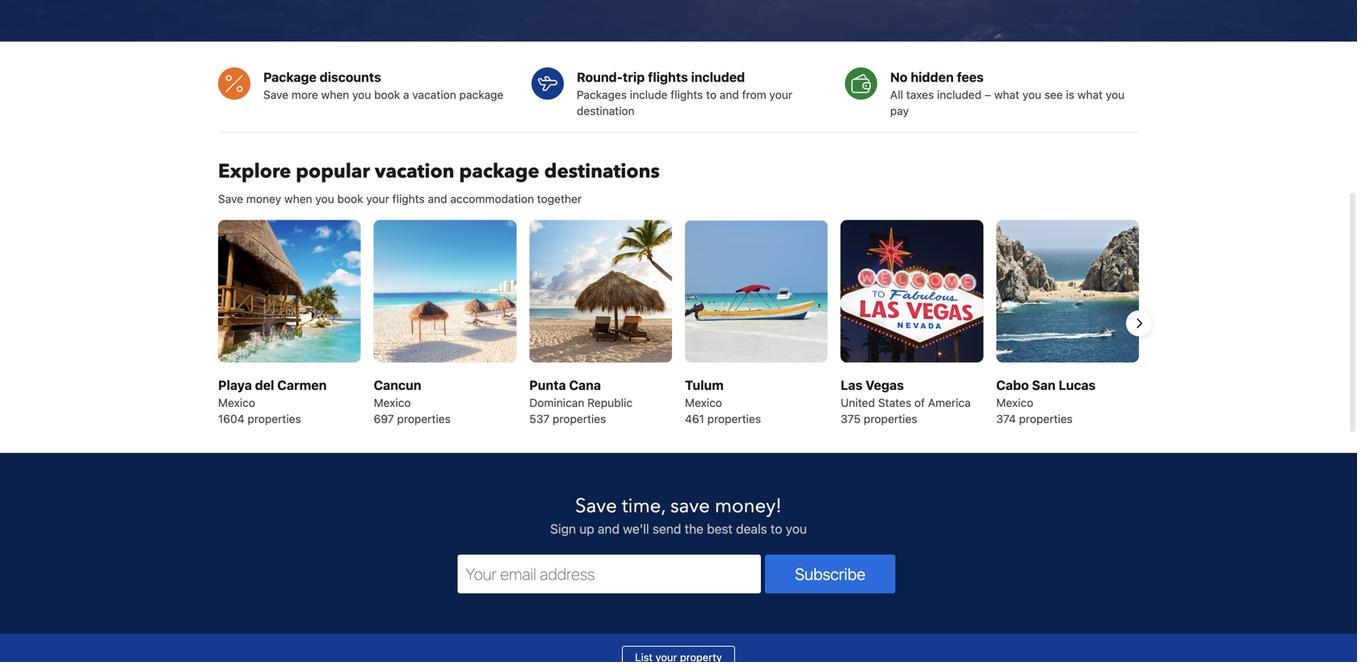 Task type: locate. For each thing, give the bounding box(es) containing it.
1 vertical spatial save
[[218, 192, 243, 205]]

and left accommodation
[[428, 192, 447, 205]]

1 vertical spatial and
[[428, 192, 447, 205]]

0 vertical spatial included
[[691, 69, 745, 85]]

packages
[[577, 88, 627, 101]]

properties inside the cabo san lucas mexico 374 properties
[[1019, 412, 1073, 426]]

trip
[[623, 69, 645, 85]]

cabo
[[996, 378, 1029, 393]]

book down 'popular'
[[337, 192, 363, 205]]

0 horizontal spatial when
[[284, 192, 312, 205]]

0 vertical spatial and
[[720, 88, 739, 101]]

vacation inside the "package discounts save more when you book a vacation package"
[[412, 88, 456, 101]]

0 horizontal spatial save
[[218, 192, 243, 205]]

popular
[[296, 158, 370, 185]]

properties inside the punta cana dominican republic 537 properties
[[553, 412, 606, 426]]

vacation inside explore popular vacation package destinations save money when you book your flights and accommodation together
[[375, 158, 454, 185]]

375
[[841, 412, 861, 426]]

2 package from the top
[[459, 158, 539, 185]]

sign
[[550, 521, 576, 537]]

book inside the "package discounts save more when you book a vacation package"
[[374, 88, 400, 101]]

4 properties from the left
[[707, 412, 761, 426]]

deals
[[736, 521, 767, 537]]

2 mexico from the left
[[374, 396, 411, 409]]

save time, save money! sign up and we'll send the best deals to you
[[550, 493, 807, 537]]

you inside the "package discounts save more when you book a vacation package"
[[352, 88, 371, 101]]

the
[[685, 521, 703, 537]]

include
[[630, 88, 668, 101]]

0 horizontal spatial to
[[706, 88, 717, 101]]

1 horizontal spatial your
[[769, 88, 792, 101]]

0 horizontal spatial what
[[994, 88, 1019, 101]]

properties inside tulum mexico 461 properties
[[707, 412, 761, 426]]

3 mexico from the left
[[685, 396, 722, 409]]

697
[[374, 412, 394, 426]]

your inside explore popular vacation package destinations save money when you book your flights and accommodation together
[[366, 192, 389, 205]]

together
[[537, 192, 582, 205]]

what right the –
[[994, 88, 1019, 101]]

no
[[890, 69, 908, 85]]

cana
[[569, 378, 601, 393]]

1 vertical spatial book
[[337, 192, 363, 205]]

2 what from the left
[[1077, 88, 1103, 101]]

1 vertical spatial your
[[366, 192, 389, 205]]

1 vertical spatial flights
[[671, 88, 703, 101]]

1 horizontal spatial and
[[598, 521, 620, 537]]

537
[[529, 412, 549, 426]]

0 horizontal spatial included
[[691, 69, 745, 85]]

you down discounts
[[352, 88, 371, 101]]

cancun
[[374, 378, 421, 393]]

you right deals
[[786, 521, 807, 537]]

save up up
[[575, 493, 617, 520]]

2 vertical spatial and
[[598, 521, 620, 537]]

5 properties from the left
[[864, 412, 917, 426]]

properties inside cancun mexico 697 properties
[[397, 412, 451, 426]]

subscribe button
[[765, 555, 895, 594]]

1 horizontal spatial when
[[321, 88, 349, 101]]

cabo san lucas mexico 374 properties
[[996, 378, 1096, 426]]

0 vertical spatial to
[[706, 88, 717, 101]]

package
[[263, 69, 316, 85]]

0 horizontal spatial your
[[366, 192, 389, 205]]

to right deals
[[771, 521, 782, 537]]

properties
[[248, 412, 301, 426], [397, 412, 451, 426], [553, 412, 606, 426], [707, 412, 761, 426], [864, 412, 917, 426], [1019, 412, 1073, 426]]

save inside save time, save money! sign up and we'll send the best deals to you
[[575, 493, 617, 520]]

and
[[720, 88, 739, 101], [428, 192, 447, 205], [598, 521, 620, 537]]

1 vertical spatial package
[[459, 158, 539, 185]]

save time, save money! footer
[[0, 453, 1357, 662]]

0 vertical spatial package
[[459, 88, 503, 101]]

your down 'popular'
[[366, 192, 389, 205]]

1 package from the top
[[459, 88, 503, 101]]

you down 'popular'
[[315, 192, 334, 205]]

properties inside the las vegas united states of america 375 properties
[[864, 412, 917, 426]]

what right is
[[1077, 88, 1103, 101]]

0 horizontal spatial and
[[428, 192, 447, 205]]

included up from
[[691, 69, 745, 85]]

america
[[928, 396, 971, 409]]

save
[[263, 88, 288, 101], [218, 192, 243, 205], [575, 493, 617, 520]]

package up accommodation
[[459, 158, 539, 185]]

package inside the "package discounts save more when you book a vacation package"
[[459, 88, 503, 101]]

explore popular vacation package destinations save money when you book your flights and accommodation together
[[218, 158, 660, 205]]

included inside no hidden fees all taxes included – what you see is what you pay
[[937, 88, 982, 101]]

1 horizontal spatial what
[[1077, 88, 1103, 101]]

properties inside playa del carmen mexico 1604 properties
[[248, 412, 301, 426]]

punta cana dominican republic 537 properties
[[529, 378, 633, 426]]

of
[[914, 396, 925, 409]]

and inside explore popular vacation package destinations save money when you book your flights and accommodation together
[[428, 192, 447, 205]]

included down fees on the right of page
[[937, 88, 982, 101]]

playa del carmen mexico 1604 properties
[[218, 378, 327, 426]]

when
[[321, 88, 349, 101], [284, 192, 312, 205]]

461
[[685, 412, 704, 426]]

when down discounts
[[321, 88, 349, 101]]

–
[[985, 88, 991, 101]]

to left from
[[706, 88, 717, 101]]

up
[[579, 521, 594, 537]]

vacation down a
[[375, 158, 454, 185]]

0 horizontal spatial book
[[337, 192, 363, 205]]

1 horizontal spatial to
[[771, 521, 782, 537]]

1 horizontal spatial book
[[374, 88, 400, 101]]

you
[[352, 88, 371, 101], [1022, 88, 1041, 101], [1106, 88, 1125, 101], [315, 192, 334, 205], [786, 521, 807, 537]]

package right a
[[459, 88, 503, 101]]

vacation right a
[[412, 88, 456, 101]]

1 vertical spatial vacation
[[375, 158, 454, 185]]

mexico down tulum
[[685, 396, 722, 409]]

round-trip flights included packages include flights to and from your destination
[[577, 69, 792, 117]]

what
[[994, 88, 1019, 101], [1077, 88, 1103, 101]]

mexico up 1604
[[218, 396, 255, 409]]

2 vertical spatial save
[[575, 493, 617, 520]]

subscribe
[[795, 565, 865, 584]]

dominican
[[529, 396, 584, 409]]

2 vertical spatial flights
[[392, 192, 425, 205]]

properties down states
[[864, 412, 917, 426]]

book left a
[[374, 88, 400, 101]]

you inside save time, save money! sign up and we'll send the best deals to you
[[786, 521, 807, 537]]

fees
[[957, 69, 984, 85]]

1 vertical spatial when
[[284, 192, 312, 205]]

mexico
[[218, 396, 255, 409], [374, 396, 411, 409], [685, 396, 722, 409], [996, 396, 1033, 409]]

mexico up 697
[[374, 396, 411, 409]]

properties right 697
[[397, 412, 451, 426]]

when inside the "package discounts save more when you book a vacation package"
[[321, 88, 349, 101]]

to
[[706, 88, 717, 101], [771, 521, 782, 537]]

1 vertical spatial to
[[771, 521, 782, 537]]

1 vertical spatial included
[[937, 88, 982, 101]]

included
[[691, 69, 745, 85], [937, 88, 982, 101]]

mexico inside cancun mexico 697 properties
[[374, 396, 411, 409]]

explore popular vacation package destinations region
[[205, 220, 1152, 427]]

flights
[[648, 69, 688, 85], [671, 88, 703, 101], [392, 192, 425, 205]]

no hidden fees all taxes included – what you see is what you pay
[[890, 69, 1125, 117]]

discounts
[[320, 69, 381, 85]]

3 properties from the left
[[553, 412, 606, 426]]

6 properties from the left
[[1019, 412, 1073, 426]]

from
[[742, 88, 766, 101]]

you right is
[[1106, 88, 1125, 101]]

1 horizontal spatial included
[[937, 88, 982, 101]]

properties right 461
[[707, 412, 761, 426]]

book
[[374, 88, 400, 101], [337, 192, 363, 205]]

pay
[[890, 104, 909, 117]]

properties down the del
[[248, 412, 301, 426]]

0 vertical spatial vacation
[[412, 88, 456, 101]]

2 horizontal spatial save
[[575, 493, 617, 520]]

1 horizontal spatial save
[[263, 88, 288, 101]]

mexico inside the cabo san lucas mexico 374 properties
[[996, 396, 1033, 409]]

mexico down cabo
[[996, 396, 1033, 409]]

save
[[670, 493, 710, 520]]

package
[[459, 88, 503, 101], [459, 158, 539, 185]]

you inside explore popular vacation package destinations save money when you book your flights and accommodation together
[[315, 192, 334, 205]]

and left from
[[720, 88, 739, 101]]

0 vertical spatial your
[[769, 88, 792, 101]]

0 vertical spatial when
[[321, 88, 349, 101]]

mexico inside playa del carmen mexico 1604 properties
[[218, 396, 255, 409]]

4 mexico from the left
[[996, 396, 1033, 409]]

and right up
[[598, 521, 620, 537]]

save left the money
[[218, 192, 243, 205]]

2 properties from the left
[[397, 412, 451, 426]]

1 properties from the left
[[248, 412, 301, 426]]

properties down san
[[1019, 412, 1073, 426]]

destination
[[577, 104, 635, 117]]

flights inside explore popular vacation package destinations save money when you book your flights and accommodation together
[[392, 192, 425, 205]]

tulum
[[685, 378, 724, 393]]

your
[[769, 88, 792, 101], [366, 192, 389, 205]]

0 vertical spatial save
[[263, 88, 288, 101]]

your right from
[[769, 88, 792, 101]]

vacation
[[412, 88, 456, 101], [375, 158, 454, 185]]

0 vertical spatial book
[[374, 88, 400, 101]]

2 horizontal spatial and
[[720, 88, 739, 101]]

properties down dominican
[[553, 412, 606, 426]]

vegas
[[866, 378, 904, 393]]

save down "package"
[[263, 88, 288, 101]]

your inside round-trip flights included packages include flights to and from your destination
[[769, 88, 792, 101]]

lucas
[[1059, 378, 1096, 393]]

1 mexico from the left
[[218, 396, 255, 409]]

when right the money
[[284, 192, 312, 205]]



Task type: describe. For each thing, give the bounding box(es) containing it.
send
[[653, 521, 681, 537]]

save inside explore popular vacation package destinations save money when you book your flights and accommodation together
[[218, 192, 243, 205]]

to inside round-trip flights included packages include flights to and from your destination
[[706, 88, 717, 101]]

374
[[996, 412, 1016, 426]]

we'll
[[623, 521, 649, 537]]

1 what from the left
[[994, 88, 1019, 101]]

and inside save time, save money! sign up and we'll send the best deals to you
[[598, 521, 620, 537]]

playa
[[218, 378, 252, 393]]

time,
[[622, 493, 666, 520]]

taxes
[[906, 88, 934, 101]]

included inside round-trip flights included packages include flights to and from your destination
[[691, 69, 745, 85]]

your for included
[[769, 88, 792, 101]]

punta
[[529, 378, 566, 393]]

states
[[878, 396, 911, 409]]

money!
[[715, 493, 782, 520]]

explore
[[218, 158, 291, 185]]

mexico inside tulum mexico 461 properties
[[685, 396, 722, 409]]

more
[[291, 88, 318, 101]]

all
[[890, 88, 903, 101]]

when inside explore popular vacation package destinations save money when you book your flights and accommodation together
[[284, 192, 312, 205]]

book inside explore popular vacation package destinations save money when you book your flights and accommodation together
[[337, 192, 363, 205]]

las vegas united states of america 375 properties
[[841, 378, 971, 426]]

is
[[1066, 88, 1074, 101]]

a
[[403, 88, 409, 101]]

you left see
[[1022, 88, 1041, 101]]

Your email address email field
[[458, 555, 761, 594]]

united
[[841, 396, 875, 409]]

cancun mexico 697 properties
[[374, 378, 451, 426]]

see
[[1044, 88, 1063, 101]]

and inside round-trip flights included packages include flights to and from your destination
[[720, 88, 739, 101]]

package discounts save more when you book a vacation package
[[263, 69, 503, 101]]

0 vertical spatial flights
[[648, 69, 688, 85]]

next image
[[1129, 314, 1149, 333]]

san
[[1032, 378, 1056, 393]]

to inside save time, save money! sign up and we'll send the best deals to you
[[771, 521, 782, 537]]

money
[[246, 192, 281, 205]]

destinations
[[544, 158, 660, 185]]

del
[[255, 378, 274, 393]]

carmen
[[277, 378, 327, 393]]

round-
[[577, 69, 623, 85]]

1604
[[218, 412, 244, 426]]

accommodation
[[450, 192, 534, 205]]

tulum mexico 461 properties
[[685, 378, 761, 426]]

las
[[841, 378, 862, 393]]

best
[[707, 521, 733, 537]]

hidden
[[911, 69, 954, 85]]

save inside the "package discounts save more when you book a vacation package"
[[263, 88, 288, 101]]

package inside explore popular vacation package destinations save money when you book your flights and accommodation together
[[459, 158, 539, 185]]

your for package
[[366, 192, 389, 205]]

republic
[[587, 396, 633, 409]]



Task type: vqa. For each thing, say whether or not it's contained in the screenshot.
DESTINATION
yes



